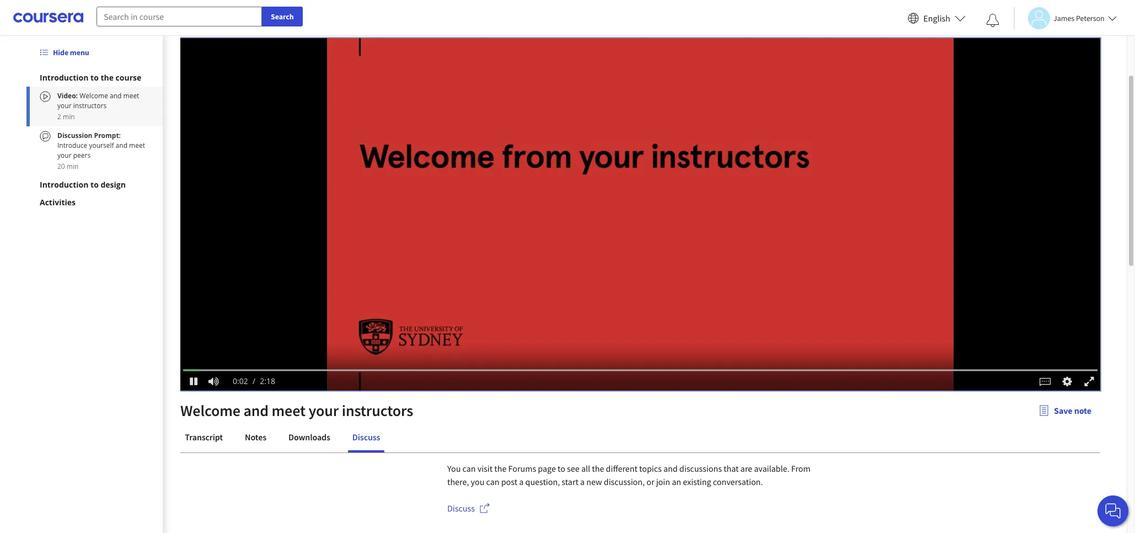Task type: vqa. For each thing, say whether or not it's contained in the screenshot.
'Online'
no



Task type: describe. For each thing, give the bounding box(es) containing it.
1 horizontal spatial welcome and meet your instructors
[[180, 401, 413, 420]]

english
[[924, 12, 951, 23]]

yourself
[[89, 141, 114, 150]]

new
[[587, 476, 602, 487]]

page
[[538, 463, 556, 474]]

and inside you can visit the forums page to see all the different topics and discussions that are available. from there, you can post a question, start a new discussion, or join an existing conversation.
[[664, 463, 678, 474]]

peterson
[[1077, 13, 1105, 23]]

Search in course text field
[[97, 7, 262, 26]]

/
[[253, 375, 255, 386]]

1 horizontal spatial the
[[495, 463, 507, 474]]

introduction to the course
[[40, 72, 141, 83]]

english button
[[904, 0, 971, 36]]

2 vertical spatial meet
[[272, 401, 306, 420]]

0:02
[[233, 375, 248, 386]]

visit
[[478, 463, 493, 474]]

save
[[1054, 405, 1073, 416]]

notes button
[[240, 424, 271, 450]]

james peterson button
[[1014, 7, 1117, 29]]

introduction for introduction to the course
[[40, 72, 89, 83]]

save note button
[[1030, 397, 1101, 424]]

0 horizontal spatial welcome
[[80, 91, 108, 100]]

0 vertical spatial min
[[63, 112, 75, 121]]

discussions
[[680, 463, 722, 474]]

question,
[[526, 476, 560, 487]]

2 a from the left
[[580, 476, 585, 487]]

to for the
[[91, 72, 99, 83]]

hide
[[53, 47, 69, 57]]

james
[[1054, 13, 1075, 23]]

activities
[[40, 197, 76, 207]]

discussion
[[57, 131, 92, 140]]

min inside discussion prompt: introduce yourself and meet your peers 20 min
[[67, 162, 79, 171]]

0 vertical spatial meet
[[123, 91, 139, 100]]

course
[[116, 72, 141, 83]]

activities button
[[40, 197, 150, 208]]

2 min
[[57, 112, 75, 121]]

introduction for introduction to design
[[40, 179, 89, 190]]

hide menu button
[[35, 42, 94, 62]]

related lecture content tabs tab list
[[180, 424, 1101, 452]]

coursera image
[[13, 9, 83, 27]]

all
[[582, 463, 590, 474]]

start
[[562, 476, 579, 487]]

menu
[[70, 47, 89, 57]]

1 horizontal spatial discuss
[[447, 503, 475, 514]]

there,
[[447, 476, 469, 487]]

you
[[471, 476, 485, 487]]

introduction to design
[[40, 179, 126, 190]]

show notifications image
[[987, 14, 1000, 27]]

discussion,
[[604, 476, 645, 487]]

transcript button
[[180, 424, 227, 450]]

2
[[57, 112, 61, 121]]

chat with us image
[[1105, 502, 1122, 520]]

join
[[656, 476, 670, 487]]

introduce
[[57, 141, 87, 150]]

your inside discussion prompt: introduce yourself and meet your peers 20 min
[[57, 151, 71, 160]]

topics
[[640, 463, 662, 474]]

post
[[501, 476, 518, 487]]

0 vertical spatial your
[[57, 101, 71, 110]]

note
[[1075, 405, 1092, 416]]

are
[[741, 463, 753, 474]]

20
[[57, 162, 65, 171]]



Task type: locate. For each thing, give the bounding box(es) containing it.
from
[[792, 463, 811, 474]]

min right 2
[[63, 112, 75, 121]]

discuss link
[[447, 503, 490, 516]]

0 vertical spatial can
[[463, 463, 476, 474]]

your up '20'
[[57, 151, 71, 160]]

1 horizontal spatial can
[[486, 476, 500, 487]]

instructors up discuss button
[[342, 401, 413, 420]]

1 horizontal spatial welcome
[[180, 401, 241, 420]]

an
[[672, 476, 681, 487]]

and up notes
[[244, 401, 269, 420]]

mute image
[[206, 375, 221, 387]]

the right visit at left
[[495, 463, 507, 474]]

2 introduction from the top
[[40, 179, 89, 190]]

downloads button
[[284, 424, 335, 450]]

meet inside discussion prompt: introduce yourself and meet your peers 20 min
[[129, 141, 145, 150]]

your down video:
[[57, 101, 71, 110]]

min
[[63, 112, 75, 121], [67, 162, 79, 171]]

2 horizontal spatial the
[[592, 463, 604, 474]]

design
[[101, 179, 126, 190]]

welcome
[[80, 91, 108, 100], [180, 401, 241, 420]]

your
[[57, 101, 71, 110], [57, 151, 71, 160], [309, 401, 339, 420]]

1 vertical spatial welcome
[[180, 401, 241, 420]]

introduction to design button
[[40, 179, 150, 190]]

introduction
[[40, 72, 89, 83], [40, 179, 89, 190]]

can right you at the bottom left of the page
[[463, 463, 476, 474]]

to inside you can visit the forums page to see all the different topics and discussions that are available. from there, you can post a question, start a new discussion, or join an existing conversation.
[[558, 463, 566, 474]]

to left the see
[[558, 463, 566, 474]]

the left course
[[101, 72, 114, 83]]

welcome down introduction to the course dropdown button
[[80, 91, 108, 100]]

0 horizontal spatial can
[[463, 463, 476, 474]]

0 vertical spatial welcome and meet your instructors
[[57, 91, 139, 110]]

welcome and meet your instructors up downloads button
[[180, 401, 413, 420]]

1 vertical spatial instructors
[[342, 401, 413, 420]]

conversation.
[[713, 476, 763, 487]]

you can visit the forums page to see all the different topics and discussions that are available. from there, you can post a question, start a new discussion, or join an existing conversation.
[[447, 463, 811, 487]]

0 horizontal spatial welcome and meet your instructors
[[57, 91, 139, 110]]

1 vertical spatial your
[[57, 151, 71, 160]]

1 vertical spatial to
[[91, 179, 99, 190]]

peers
[[73, 151, 91, 160]]

0 vertical spatial welcome
[[80, 91, 108, 100]]

and inside welcome and meet your instructors
[[110, 91, 122, 100]]

meet right yourself at the left of page
[[129, 141, 145, 150]]

hide menu
[[53, 47, 89, 57]]

to left course
[[91, 72, 99, 83]]

1 a from the left
[[519, 476, 524, 487]]

video:
[[57, 91, 80, 100]]

0 horizontal spatial a
[[519, 476, 524, 487]]

notes
[[245, 431, 266, 443]]

and
[[110, 91, 122, 100], [116, 141, 127, 150], [244, 401, 269, 420], [664, 463, 678, 474]]

to up activities 'dropdown button'
[[91, 179, 99, 190]]

welcome and meet your instructors down introduction to the course dropdown button
[[57, 91, 139, 110]]

discuss inside button
[[352, 431, 380, 443]]

your up downloads button
[[309, 401, 339, 420]]

1 introduction from the top
[[40, 72, 89, 83]]

a right 'post'
[[519, 476, 524, 487]]

search
[[271, 12, 294, 22]]

0 vertical spatial to
[[91, 72, 99, 83]]

can right "you"
[[486, 476, 500, 487]]

introduction inside "introduction to design" dropdown button
[[40, 179, 89, 190]]

available.
[[754, 463, 790, 474]]

introduction up video:
[[40, 72, 89, 83]]

existing
[[683, 476, 712, 487]]

discuss
[[352, 431, 380, 443], [447, 503, 475, 514]]

or
[[647, 476, 655, 487]]

0 horizontal spatial discuss
[[352, 431, 380, 443]]

1 horizontal spatial instructors
[[342, 401, 413, 420]]

search button
[[262, 7, 303, 26]]

1 horizontal spatial a
[[580, 476, 585, 487]]

that
[[724, 463, 739, 474]]

and inside discussion prompt: introduce yourself and meet your peers 20 min
[[116, 141, 127, 150]]

0 vertical spatial introduction
[[40, 72, 89, 83]]

and up the 'an'
[[664, 463, 678, 474]]

pause image
[[189, 377, 200, 385]]

downloads
[[288, 431, 330, 443]]

and down course
[[110, 91, 122, 100]]

0 horizontal spatial instructors
[[73, 101, 107, 110]]

0:02 / 2:18
[[233, 375, 275, 386]]

1 vertical spatial can
[[486, 476, 500, 487]]

to for design
[[91, 179, 99, 190]]

the
[[101, 72, 114, 83], [495, 463, 507, 474], [592, 463, 604, 474]]

introduction down '20'
[[40, 179, 89, 190]]

forums
[[509, 463, 536, 474]]

discussion prompt: introduce yourself and meet your peers 20 min
[[57, 131, 145, 171]]

0 vertical spatial instructors
[[73, 101, 107, 110]]

the inside dropdown button
[[101, 72, 114, 83]]

meet down course
[[123, 91, 139, 100]]

transcript
[[185, 431, 223, 443]]

1 vertical spatial min
[[67, 162, 79, 171]]

welcome up the transcript button
[[180, 401, 241, 420]]

introduction inside introduction to the course dropdown button
[[40, 72, 89, 83]]

1 vertical spatial discuss
[[447, 503, 475, 514]]

full screen image
[[1083, 375, 1097, 387]]

you
[[447, 463, 461, 474]]

introduction to the course button
[[40, 72, 150, 83]]

0 horizontal spatial the
[[101, 72, 114, 83]]

discuss button
[[348, 424, 385, 450]]

instructors down video:
[[73, 101, 107, 110]]

2 minutes 18 seconds element
[[260, 375, 275, 386]]

the right all
[[592, 463, 604, 474]]

2 vertical spatial your
[[309, 401, 339, 420]]

1 vertical spatial welcome and meet your instructors
[[180, 401, 413, 420]]

instructors
[[73, 101, 107, 110], [342, 401, 413, 420]]

a
[[519, 476, 524, 487], [580, 476, 585, 487]]

min right '20'
[[67, 162, 79, 171]]

different
[[606, 463, 638, 474]]

1 vertical spatial introduction
[[40, 179, 89, 190]]

welcome and meet your instructors
[[57, 91, 139, 110], [180, 401, 413, 420]]

james peterson
[[1054, 13, 1105, 23]]

a left 'new'
[[580, 476, 585, 487]]

and down 'prompt:'
[[116, 141, 127, 150]]

can
[[463, 463, 476, 474], [486, 476, 500, 487]]

meet up downloads button
[[272, 401, 306, 420]]

save note
[[1054, 405, 1092, 416]]

0 minutes 02 seconds element
[[233, 375, 248, 386]]

to
[[91, 72, 99, 83], [91, 179, 99, 190], [558, 463, 566, 474]]

prompt:
[[94, 131, 121, 140]]

1 vertical spatial meet
[[129, 141, 145, 150]]

0 vertical spatial discuss
[[352, 431, 380, 443]]

2:18
[[260, 375, 275, 386]]

see
[[567, 463, 580, 474]]

meet
[[123, 91, 139, 100], [129, 141, 145, 150], [272, 401, 306, 420]]

2 vertical spatial to
[[558, 463, 566, 474]]



